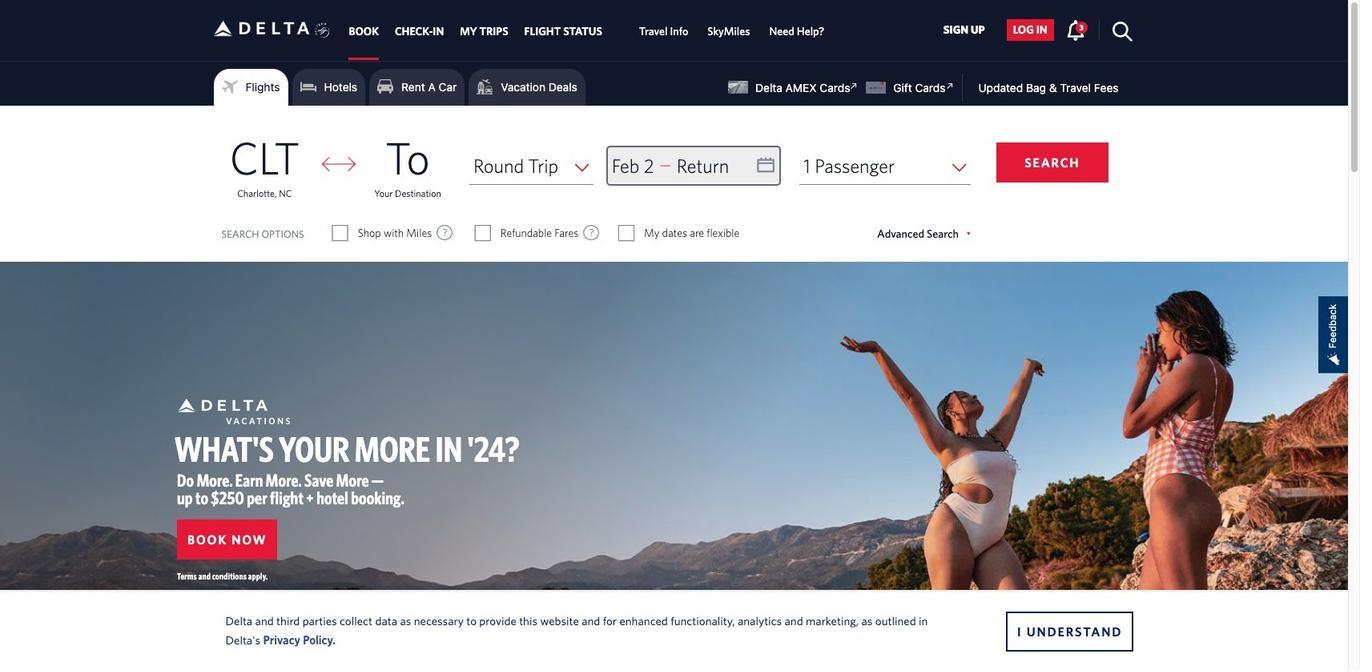 Task type: describe. For each thing, give the bounding box(es) containing it.
delta air lines image
[[213, 4, 310, 54]]

2 this link opens another site in a new window that may not follow the same accessibility policies as delta air lines. image from the left
[[942, 79, 958, 94]]



Task type: vqa. For each thing, say whether or not it's contained in the screenshot.
checkbox
yes



Task type: locate. For each thing, give the bounding box(es) containing it.
tab panel
[[0, 106, 1348, 262]]

skyteam image
[[315, 5, 330, 55]]

delta vacations logo image
[[178, 399, 290, 425]]

1 horizontal spatial this link opens another site in a new window that may not follow the same accessibility policies as delta air lines. image
[[942, 79, 958, 94]]

None field
[[469, 147, 593, 185], [800, 147, 971, 185], [469, 147, 593, 185], [800, 147, 971, 185]]

tab list
[[341, 0, 834, 60]]

None text field
[[608, 147, 779, 185]]

None checkbox
[[333, 225, 347, 241], [476, 225, 490, 241], [619, 225, 634, 241], [333, 225, 347, 241], [476, 225, 490, 241], [619, 225, 634, 241]]

0 horizontal spatial this link opens another site in a new window that may not follow the same accessibility policies as delta air lines. image
[[847, 79, 862, 94]]

this link opens another site in a new window that may not follow the same accessibility policies as delta air lines. image
[[847, 79, 862, 94], [942, 79, 958, 94]]

1 this link opens another site in a new window that may not follow the same accessibility policies as delta air lines. image from the left
[[847, 79, 862, 94]]



